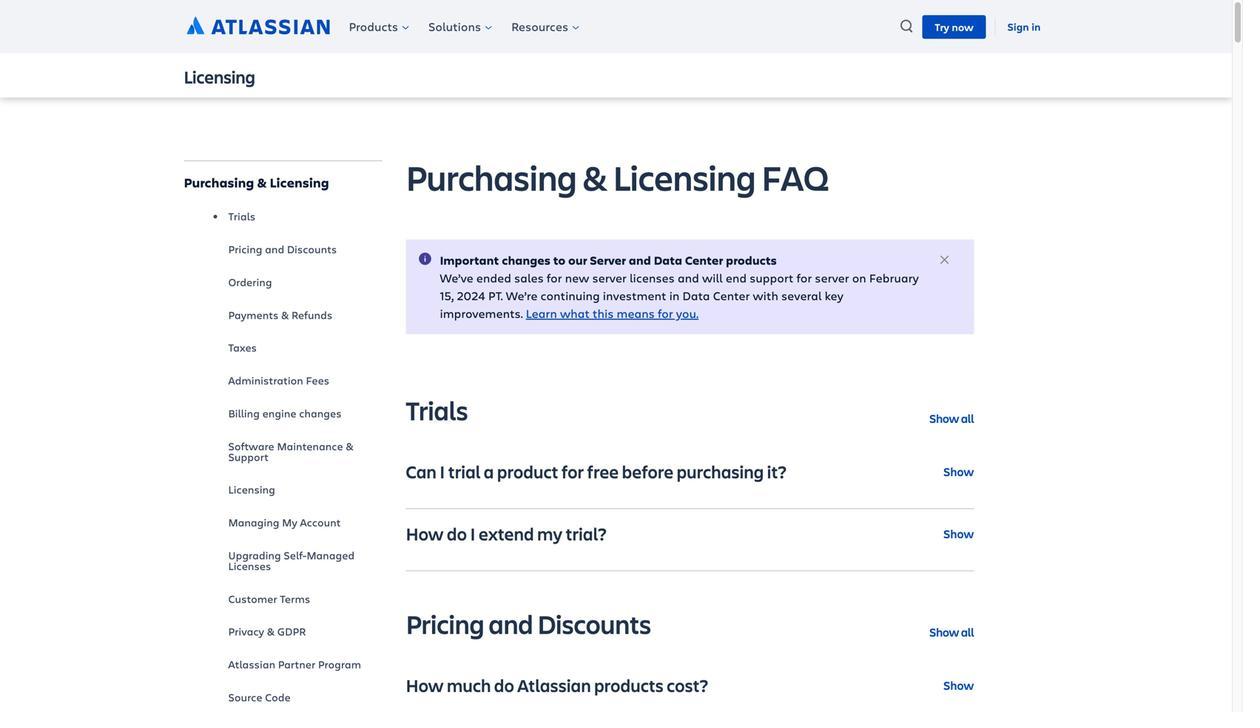 Task type: describe. For each thing, give the bounding box(es) containing it.
billing engine changes
[[228, 406, 342, 421]]

means
[[617, 306, 655, 322]]

discounts inside pricing and discounts link
[[287, 242, 337, 256]]

changes inside important changes to our server and data center products we've ended sales for new server licenses and will end support for server on february 15, 2024 pt. we're continuing investment in data center with several key improvements.
[[502, 252, 551, 268]]

managing my account link
[[228, 507, 382, 539]]

payments & refunds
[[228, 308, 332, 322]]

learn
[[526, 306, 557, 322]]

1 vertical spatial center
[[713, 288, 750, 304]]

managing my account
[[228, 515, 341, 530]]

show for how much do atlassian products cost?
[[944, 678, 974, 694]]

solutions
[[428, 19, 481, 34]]

administration fees
[[228, 373, 329, 388]]

1 vertical spatial atlassian
[[517, 674, 591, 697]]

self-
[[284, 548, 307, 563]]

pt.
[[488, 288, 503, 304]]

products inside important changes to our server and data center products we've ended sales for new server licenses and will end support for server on february 15, 2024 pt. we're continuing investment in data center with several key improvements.
[[726, 252, 777, 268]]

try now link
[[922, 15, 986, 39]]

now
[[952, 20, 974, 34]]

privacy & gdpr
[[228, 625, 306, 639]]

2 server from the left
[[815, 270, 849, 286]]

in inside 'button'
[[1032, 20, 1041, 34]]

new
[[565, 270, 589, 286]]

for left free
[[562, 460, 584, 484]]

& for purchasing & licensing faq
[[583, 154, 607, 201]]

pricing and discounts inside pricing and discounts link
[[228, 242, 337, 256]]

1 vertical spatial do
[[494, 674, 514, 697]]

product
[[497, 460, 559, 484]]

ordering
[[228, 275, 272, 289]]

1 horizontal spatial trials
[[406, 393, 468, 428]]

with
[[753, 288, 778, 304]]

0 vertical spatial center
[[685, 252, 723, 268]]

atlassian partner program link
[[228, 649, 382, 682]]

managing
[[228, 515, 279, 530]]

resources
[[511, 19, 568, 34]]

administration
[[228, 373, 303, 388]]

managed
[[307, 548, 355, 563]]

0 horizontal spatial pricing
[[228, 242, 262, 256]]

investment
[[603, 288, 666, 304]]

source code
[[228, 690, 291, 705]]

what
[[560, 306, 590, 322]]

learn what this means for you.
[[526, 306, 699, 322]]

show all button for trials
[[900, 409, 974, 428]]

purchasing for purchasing & licensing faq
[[406, 154, 577, 201]]

1 vertical spatial licensing link
[[228, 474, 382, 507]]

maintenance
[[277, 439, 343, 454]]

faq
[[762, 154, 829, 201]]

source
[[228, 690, 262, 705]]

purchasing
[[677, 460, 764, 484]]

1 horizontal spatial i
[[470, 522, 476, 546]]

0 vertical spatial i
[[440, 460, 445, 484]]

try
[[935, 20, 949, 34]]

taxes link
[[228, 332, 382, 365]]

program
[[318, 658, 361, 672]]

important changes to our server and data center products we've ended sales for new server licenses and will end support for server on february 15, 2024 pt. we're continuing investment in data center with several key improvements.
[[440, 252, 919, 322]]

trial?
[[566, 522, 607, 546]]

customer terms
[[228, 592, 310, 606]]

a
[[484, 460, 494, 484]]

show for can i trial a product for free before purchasing it?
[[944, 464, 974, 480]]

1 vertical spatial changes
[[299, 406, 342, 421]]

free
[[587, 460, 619, 484]]

for down to
[[547, 270, 562, 286]]

show all button for pricing and discounts
[[900, 623, 974, 642]]

sign in button
[[1003, 13, 1045, 40]]

sales
[[514, 270, 544, 286]]

ordering link
[[228, 266, 382, 299]]

licenses
[[630, 270, 675, 286]]

administration fees link
[[228, 365, 382, 397]]

1 server from the left
[[592, 270, 627, 286]]

0 horizontal spatial products
[[594, 674, 664, 697]]

all for pricing and discounts
[[961, 625, 974, 641]]

key
[[825, 288, 844, 304]]

to
[[553, 252, 566, 268]]

purchasing for purchasing & licensing
[[184, 174, 254, 191]]

payments & refunds link
[[228, 299, 382, 332]]

customer terms link
[[228, 583, 382, 616]]

this
[[593, 306, 614, 322]]

for left the you. at the right of the page
[[658, 306, 673, 322]]

0 vertical spatial licensing link
[[184, 53, 255, 98]]

learn what this means for you. link
[[526, 306, 699, 322]]

show for how do i extend my trial?
[[944, 526, 974, 542]]

source code link
[[228, 682, 382, 713]]

0 vertical spatial atlassian
[[228, 658, 275, 672]]

upgrading self-managed licenses
[[228, 548, 355, 573]]

gdpr
[[277, 625, 306, 639]]

software
[[228, 439, 274, 454]]

atlassian partner program
[[228, 658, 361, 672]]

& for purchasing & licensing
[[257, 174, 267, 191]]

billing
[[228, 406, 260, 421]]

ended
[[476, 270, 511, 286]]



Task type: vqa. For each thing, say whether or not it's contained in the screenshot.
Source Code link
yes



Task type: locate. For each thing, give the bounding box(es) containing it.
2 show all from the top
[[930, 625, 974, 641]]

server up key
[[815, 270, 849, 286]]

i right can
[[440, 460, 445, 484]]

1 show all from the top
[[930, 411, 974, 427]]

purchasing & licensing link
[[184, 165, 382, 200]]

0 vertical spatial trials
[[228, 209, 255, 224]]

0 horizontal spatial i
[[440, 460, 445, 484]]

0 horizontal spatial atlassian
[[228, 658, 275, 672]]

try now
[[935, 20, 974, 34]]

products up end
[[726, 252, 777, 268]]

1 vertical spatial how
[[406, 674, 444, 697]]

licensing link down 'atlassian logo' in the top of the page
[[184, 53, 255, 98]]

taxes
[[228, 341, 257, 355]]

trials link
[[228, 200, 382, 233]]

0 vertical spatial changes
[[502, 252, 551, 268]]

products
[[726, 252, 777, 268], [594, 674, 664, 697]]

server
[[592, 270, 627, 286], [815, 270, 849, 286]]

on
[[852, 270, 866, 286]]

i left extend
[[470, 522, 476, 546]]

0 vertical spatial in
[[1032, 20, 1041, 34]]

software maintenance & support
[[228, 439, 354, 464]]

do right much
[[494, 674, 514, 697]]

payments
[[228, 308, 279, 322]]

data up licenses
[[654, 252, 682, 268]]

2 all from the top
[[961, 625, 974, 641]]

1 vertical spatial pricing
[[406, 607, 484, 642]]

upgrading self-managed licenses link
[[228, 539, 382, 583]]

trials
[[228, 209, 255, 224], [406, 393, 468, 428]]

server down the server
[[592, 270, 627, 286]]

continuing
[[541, 288, 600, 304]]

it?
[[767, 460, 787, 484]]

1 horizontal spatial atlassian
[[517, 674, 591, 697]]

will
[[702, 270, 723, 286]]

0 horizontal spatial do
[[447, 522, 467, 546]]

we've
[[440, 270, 473, 286]]

data up the you. at the right of the page
[[683, 288, 710, 304]]

1 horizontal spatial changes
[[502, 252, 551, 268]]

how down can
[[406, 522, 444, 546]]

1 horizontal spatial in
[[1032, 20, 1041, 34]]

do left extend
[[447, 522, 467, 546]]

how for how do i extend my trial?
[[406, 522, 444, 546]]

1 vertical spatial discounts
[[538, 607, 651, 642]]

how do i extend my trial?
[[406, 522, 607, 546]]

changes
[[502, 252, 551, 268], [299, 406, 342, 421]]

data
[[654, 252, 682, 268], [683, 288, 710, 304]]

0 vertical spatial discounts
[[287, 242, 337, 256]]

1 vertical spatial pricing and discounts
[[406, 607, 651, 642]]

1 horizontal spatial purchasing
[[406, 154, 577, 201]]

products left cost?
[[594, 674, 664, 697]]

0 vertical spatial show all button
[[900, 409, 974, 428]]

purchasing & licensing faq
[[406, 154, 829, 201]]

1 vertical spatial trials
[[406, 393, 468, 428]]

1 all from the top
[[961, 411, 974, 427]]

pricing and discounts link
[[228, 233, 382, 266]]

in right sign
[[1032, 20, 1041, 34]]

center up will
[[685, 252, 723, 268]]

0 vertical spatial do
[[447, 522, 467, 546]]

all for trials
[[961, 411, 974, 427]]

for
[[547, 270, 562, 286], [797, 270, 812, 286], [658, 306, 673, 322], [562, 460, 584, 484]]

sign
[[1008, 20, 1029, 34]]

billing engine changes link
[[228, 397, 382, 430]]

0 horizontal spatial discounts
[[287, 242, 337, 256]]

2 how from the top
[[406, 674, 444, 697]]

& for payments & refunds
[[281, 308, 289, 322]]

1 vertical spatial data
[[683, 288, 710, 304]]

licensing link up account
[[228, 474, 382, 507]]

atlassian logo image
[[187, 17, 330, 34]]

customer
[[228, 592, 277, 606]]

much
[[447, 674, 491, 697]]

how for how much do atlassian products cost?
[[406, 674, 444, 697]]

trial
[[448, 460, 481, 484]]

you.
[[676, 306, 699, 322]]

february
[[869, 270, 919, 286]]

privacy
[[228, 625, 264, 639]]

show all
[[930, 411, 974, 427], [930, 625, 974, 641]]

0 vertical spatial products
[[726, 252, 777, 268]]

purchasing
[[406, 154, 577, 201], [184, 174, 254, 191]]

in
[[1032, 20, 1041, 34], [669, 288, 680, 304]]

pricing up much
[[406, 607, 484, 642]]

resources link
[[501, 16, 587, 37]]

important
[[440, 252, 499, 268]]

in inside important changes to our server and data center products we've ended sales for new server licenses and will end support for server on february 15, 2024 pt. we're continuing investment in data center with several key improvements.
[[669, 288, 680, 304]]

end
[[726, 270, 747, 286]]

1 horizontal spatial products
[[726, 252, 777, 268]]

my
[[537, 522, 563, 546]]

0 vertical spatial pricing and discounts
[[228, 242, 337, 256]]

center down end
[[713, 288, 750, 304]]

improvements.
[[440, 306, 523, 322]]

& inside software maintenance & support
[[346, 439, 354, 454]]

we're
[[506, 288, 538, 304]]

upgrading
[[228, 548, 281, 563]]

1 vertical spatial show all
[[930, 625, 974, 641]]

2 show all button from the top
[[900, 623, 974, 642]]

atlassian
[[228, 658, 275, 672], [517, 674, 591, 697]]

purchasing & licensing
[[184, 174, 329, 191]]

show all button
[[900, 409, 974, 428], [900, 623, 974, 642]]

changes down fees
[[299, 406, 342, 421]]

1 vertical spatial products
[[594, 674, 664, 697]]

extend
[[479, 522, 534, 546]]

support
[[750, 270, 794, 286]]

1 horizontal spatial do
[[494, 674, 514, 697]]

1 vertical spatial all
[[961, 625, 974, 641]]

0 vertical spatial pricing
[[228, 242, 262, 256]]

0 vertical spatial show all
[[930, 411, 974, 427]]

trials down purchasing & licensing
[[228, 209, 255, 224]]

fees
[[306, 373, 329, 388]]

pricing and discounts up how much do atlassian products cost? at the bottom
[[406, 607, 651, 642]]

1 vertical spatial in
[[669, 288, 680, 304]]

discounts up how much do atlassian products cost? at the bottom
[[538, 607, 651, 642]]

show all for trials
[[930, 411, 974, 427]]

1 horizontal spatial pricing and discounts
[[406, 607, 651, 642]]

my
[[282, 515, 297, 530]]

how left much
[[406, 674, 444, 697]]

changes up sales on the top of the page
[[502, 252, 551, 268]]

0 vertical spatial data
[[654, 252, 682, 268]]

1 show all button from the top
[[900, 409, 974, 428]]

all
[[961, 411, 974, 427], [961, 625, 974, 641]]

1 how from the top
[[406, 522, 444, 546]]

0 vertical spatial all
[[961, 411, 974, 427]]

discounts down trials link
[[287, 242, 337, 256]]

& for privacy & gdpr
[[267, 625, 275, 639]]

1 horizontal spatial server
[[815, 270, 849, 286]]

our
[[568, 252, 587, 268]]

trials up can
[[406, 393, 468, 428]]

solutions link
[[418, 16, 500, 37]]

account
[[300, 515, 341, 530]]

show all for pricing and discounts
[[930, 625, 974, 641]]

0 vertical spatial how
[[406, 522, 444, 546]]

can
[[406, 460, 437, 484]]

terms
[[280, 592, 310, 606]]

for up several at the top of the page
[[797, 270, 812, 286]]

code
[[265, 690, 291, 705]]

licensing link
[[184, 53, 255, 98], [228, 474, 382, 507]]

in up the you. at the right of the page
[[669, 288, 680, 304]]

1 horizontal spatial discounts
[[538, 607, 651, 642]]

pricing and discounts
[[228, 242, 337, 256], [406, 607, 651, 642]]

how much do atlassian products cost?
[[406, 674, 708, 697]]

several
[[781, 288, 822, 304]]

refunds
[[292, 308, 332, 322]]

0 horizontal spatial changes
[[299, 406, 342, 421]]

0 horizontal spatial purchasing
[[184, 174, 254, 191]]

15,
[[440, 288, 454, 304]]

before
[[622, 460, 674, 484]]

0 horizontal spatial server
[[592, 270, 627, 286]]

software maintenance & support link
[[228, 430, 382, 474]]

0 horizontal spatial trials
[[228, 209, 255, 224]]

1 vertical spatial i
[[470, 522, 476, 546]]

can i trial a product for free before purchasing it?
[[406, 460, 787, 484]]

products
[[349, 19, 398, 34]]

pricing and discounts down trials link
[[228, 242, 337, 256]]

licenses
[[228, 559, 271, 573]]

server
[[590, 252, 626, 268]]

information icon image
[[418, 252, 433, 266]]

pricing up ordering
[[228, 242, 262, 256]]

1 vertical spatial show all button
[[900, 623, 974, 642]]

0 horizontal spatial in
[[669, 288, 680, 304]]

support
[[228, 450, 269, 464]]

0 horizontal spatial pricing and discounts
[[228, 242, 337, 256]]

cost?
[[667, 674, 708, 697]]

1 horizontal spatial pricing
[[406, 607, 484, 642]]

discounts
[[287, 242, 337, 256], [538, 607, 651, 642]]



